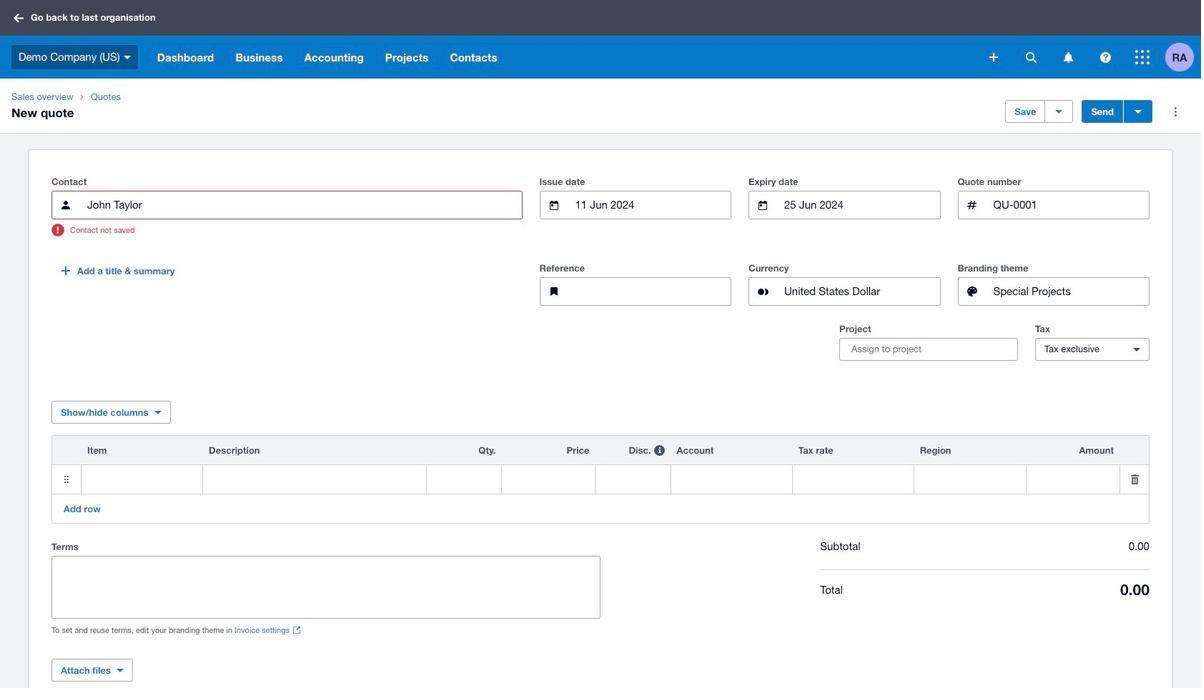 Task type: locate. For each thing, give the bounding box(es) containing it.
None field
[[86, 192, 522, 219], [574, 192, 731, 219], [783, 192, 940, 219], [783, 278, 940, 305], [992, 278, 1149, 305], [82, 466, 202, 494], [427, 466, 502, 494], [502, 466, 595, 494], [596, 466, 671, 494], [671, 466, 792, 494], [1027, 466, 1120, 494], [86, 192, 522, 219], [574, 192, 731, 219], [783, 192, 940, 219], [783, 278, 940, 305], [992, 278, 1149, 305], [82, 466, 202, 494], [427, 466, 502, 494], [502, 466, 595, 494], [596, 466, 671, 494], [671, 466, 792, 494], [1027, 466, 1120, 494]]

overflow menu image
[[1162, 97, 1190, 126]]

None text field
[[992, 192, 1149, 219], [203, 466, 427, 494], [52, 557, 600, 619], [992, 192, 1149, 219], [203, 466, 427, 494], [52, 557, 600, 619]]

banner
[[0, 0, 1202, 79]]

svg image
[[14, 13, 24, 23], [1026, 52, 1037, 63], [1100, 52, 1111, 63]]

None text field
[[574, 278, 731, 305]]

1 horizontal spatial svg image
[[1026, 52, 1037, 63]]

svg image
[[1136, 50, 1150, 64], [1064, 52, 1073, 63], [990, 53, 998, 62], [124, 56, 131, 59]]



Task type: vqa. For each thing, say whether or not it's contained in the screenshot.
second Small from the bottom
no



Task type: describe. For each thing, give the bounding box(es) containing it.
0 horizontal spatial svg image
[[14, 13, 24, 23]]

drag handle image
[[52, 466, 81, 494]]

2 horizontal spatial svg image
[[1100, 52, 1111, 63]]

Assign to project field
[[840, 338, 1018, 362]]

line items element
[[51, 436, 1150, 524]]



